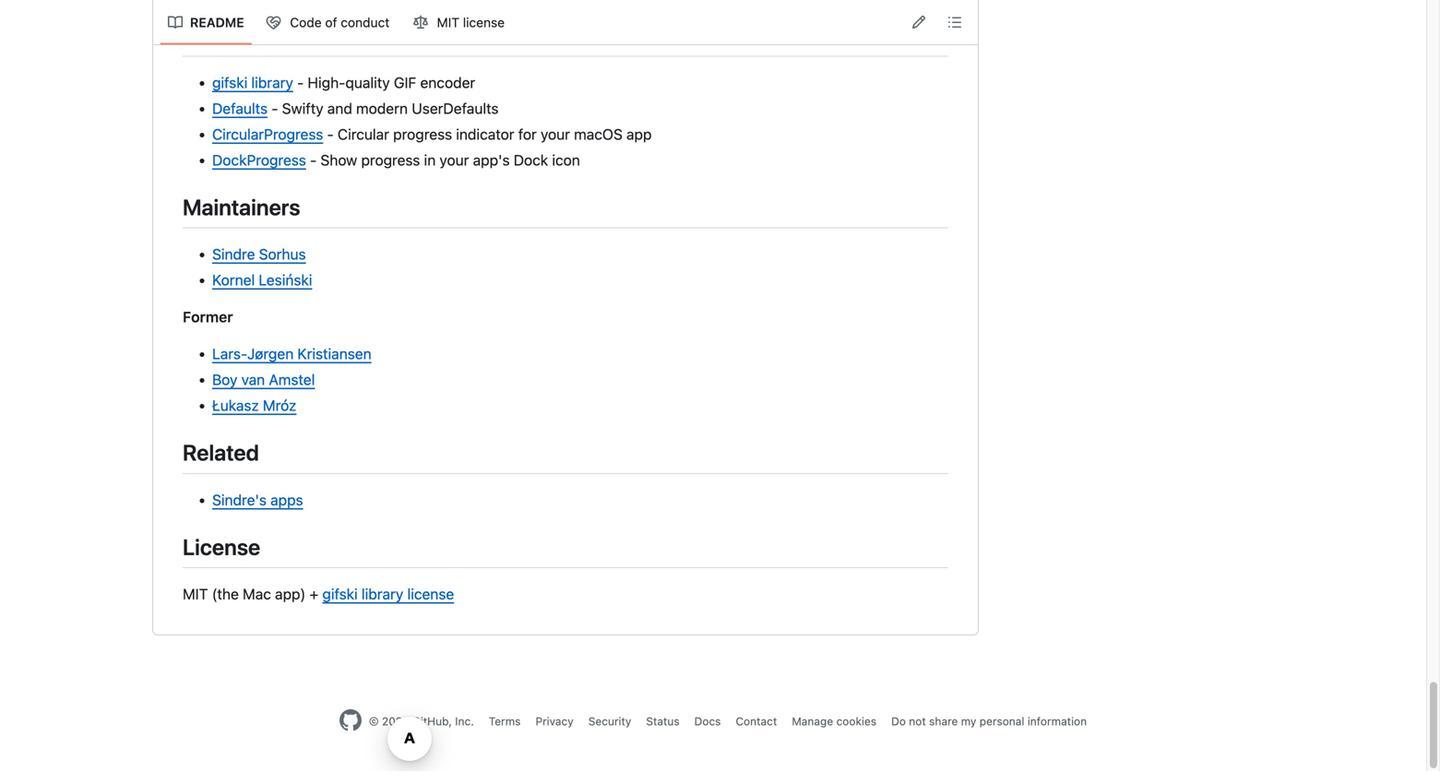 Task type: vqa. For each thing, say whether or not it's contained in the screenshot.
the left New
no



Task type: describe. For each thing, give the bounding box(es) containing it.
law image
[[414, 15, 428, 30]]

code
[[290, 15, 322, 30]]

in
[[424, 151, 436, 169]]

inc.
[[455, 715, 474, 728]]

indicator
[[456, 125, 515, 143]]

mit for mit license
[[437, 15, 460, 30]]

security link
[[589, 715, 632, 728]]

license
[[183, 534, 260, 560]]

built
[[183, 22, 228, 48]]

defaults
[[212, 100, 268, 117]]

license inside list
[[463, 15, 505, 30]]

userdefaults
[[412, 100, 499, 117]]

code of conduct link
[[259, 8, 399, 37]]

© 2023 github, inc.
[[369, 715, 474, 728]]

related
[[183, 440, 259, 466]]

0 vertical spatial your
[[541, 125, 570, 143]]

2023
[[382, 715, 409, 728]]

former
[[183, 308, 233, 326]]

©
[[369, 715, 379, 728]]

of
[[325, 15, 337, 30]]

docs link
[[695, 715, 721, 728]]

my
[[961, 715, 977, 728]]

terms
[[489, 715, 521, 728]]

łukasz mróz link
[[212, 397, 297, 414]]

gifski inside the gifski library - high-quality gif encoder defaults - swifty and modern userdefaults circularprogress - circular progress indicator for your macos app dockprogress - show progress in your app's dock icon
[[212, 74, 248, 91]]

macos
[[574, 125, 623, 143]]

0 vertical spatial progress
[[393, 125, 452, 143]]

0 horizontal spatial license
[[407, 586, 454, 603]]

app)
[[275, 586, 306, 603]]

terms link
[[489, 715, 521, 728]]

dockprogress link
[[212, 151, 306, 169]]

(the
[[212, 586, 239, 603]]

conduct
[[341, 15, 390, 30]]

contact
[[736, 715, 777, 728]]

privacy
[[536, 715, 574, 728]]

mróz
[[263, 397, 297, 414]]

defaults link
[[212, 100, 268, 117]]

encoder
[[420, 74, 475, 91]]

- left show
[[310, 151, 317, 169]]

built with
[[183, 22, 276, 48]]

edit file image
[[912, 15, 926, 30]]

0 horizontal spatial your
[[440, 151, 469, 169]]

contact link
[[736, 715, 777, 728]]

maintainers
[[183, 194, 300, 220]]

do not share my personal information button
[[892, 713, 1087, 730]]

- up 'swifty'
[[297, 74, 304, 91]]

information
[[1028, 715, 1087, 728]]

privacy link
[[536, 715, 574, 728]]

mit (the mac app) + gifski library license
[[183, 586, 454, 603]]

high-
[[308, 74, 346, 91]]

kristiansen
[[298, 345, 372, 363]]

sindre's
[[212, 491, 267, 509]]

with
[[233, 22, 276, 48]]

for
[[518, 125, 537, 143]]

gifski library - high-quality gif encoder defaults - swifty and modern userdefaults circularprogress - circular progress indicator for your macos app dockprogress - show progress in your app's dock icon
[[212, 74, 652, 169]]

icon
[[552, 151, 580, 169]]

apps
[[270, 491, 303, 509]]

- up circularprogress 'link' at the left
[[272, 100, 278, 117]]

outline image
[[948, 15, 962, 30]]

dock
[[514, 151, 548, 169]]

mit license link
[[406, 8, 514, 37]]

manage cookies
[[792, 715, 877, 728]]

lars-
[[212, 345, 247, 363]]

circular
[[338, 125, 389, 143]]

docs
[[695, 715, 721, 728]]

gifski library license link
[[322, 586, 454, 603]]

circularprogress
[[212, 125, 323, 143]]



Task type: locate. For each thing, give the bounding box(es) containing it.
1 horizontal spatial mit
[[437, 15, 460, 30]]

0 horizontal spatial mit
[[183, 586, 208, 603]]

readme
[[190, 15, 244, 30]]

app
[[627, 125, 652, 143]]

do
[[892, 715, 906, 728]]

quality
[[346, 74, 390, 91]]

app's
[[473, 151, 510, 169]]

list containing readme
[[161, 8, 514, 37]]

1 vertical spatial progress
[[361, 151, 420, 169]]

sindre sorhus kornel lesiński
[[212, 246, 312, 289]]

homepage image
[[339, 710, 362, 732]]

0 horizontal spatial library
[[251, 74, 293, 91]]

gifski right + at the bottom of the page
[[322, 586, 358, 603]]

gifski up defaults "link"
[[212, 74, 248, 91]]

library right + at the bottom of the page
[[362, 586, 404, 603]]

gifski library link
[[212, 74, 293, 91]]

jørgen
[[247, 345, 294, 363]]

code of conduct image
[[266, 15, 281, 30]]

sindre's apps link
[[212, 491, 303, 509]]

list
[[161, 8, 514, 37]]

your right in at the top of page
[[440, 151, 469, 169]]

manage
[[792, 715, 833, 728]]

sindre
[[212, 246, 255, 263]]

status
[[646, 715, 680, 728]]

share
[[929, 715, 958, 728]]

license
[[463, 15, 505, 30], [407, 586, 454, 603]]

show
[[321, 151, 357, 169]]

1 horizontal spatial license
[[463, 15, 505, 30]]

and
[[327, 100, 352, 117]]

mit left (the
[[183, 586, 208, 603]]

1 horizontal spatial gifski
[[322, 586, 358, 603]]

code of conduct
[[290, 15, 390, 30]]

cookies
[[837, 715, 877, 728]]

1 horizontal spatial your
[[541, 125, 570, 143]]

1 vertical spatial mit
[[183, 586, 208, 603]]

mit
[[437, 15, 460, 30], [183, 586, 208, 603]]

library up 'swifty'
[[251, 74, 293, 91]]

-
[[297, 74, 304, 91], [272, 100, 278, 117], [327, 125, 334, 143], [310, 151, 317, 169]]

progress
[[393, 125, 452, 143], [361, 151, 420, 169]]

van
[[241, 371, 265, 389]]

mit inside list
[[437, 15, 460, 30]]

circularprogress link
[[212, 125, 323, 143]]

- up show
[[327, 125, 334, 143]]

+
[[310, 586, 319, 603]]

lars-jørgen kristiansen link
[[212, 345, 372, 363]]

boy
[[212, 371, 238, 389]]

boy van amstel link
[[212, 371, 315, 389]]

mac
[[243, 586, 271, 603]]

0 vertical spatial license
[[463, 15, 505, 30]]

sorhus
[[259, 246, 306, 263]]

dockprogress
[[212, 151, 306, 169]]

lars-jørgen kristiansen boy van amstel łukasz mróz
[[212, 345, 372, 414]]

0 vertical spatial mit
[[437, 15, 460, 30]]

swifty
[[282, 100, 324, 117]]

amstel
[[269, 371, 315, 389]]

progress up in at the top of page
[[393, 125, 452, 143]]

personal
[[980, 715, 1025, 728]]

mit for mit (the mac app) + gifski library license
[[183, 586, 208, 603]]

kornel
[[212, 271, 255, 289]]

sindre sorhus link
[[212, 246, 306, 263]]

readme link
[[161, 8, 252, 37]]

do not share my personal information
[[892, 715, 1087, 728]]

kornel lesiński link
[[212, 271, 312, 289]]

0 vertical spatial library
[[251, 74, 293, 91]]

1 vertical spatial library
[[362, 586, 404, 603]]

mit license
[[437, 15, 505, 30]]

library
[[251, 74, 293, 91], [362, 586, 404, 603]]

mit right law image
[[437, 15, 460, 30]]

gifski
[[212, 74, 248, 91], [322, 586, 358, 603]]

łukasz
[[212, 397, 259, 414]]

your right for on the top left
[[541, 125, 570, 143]]

1 horizontal spatial library
[[362, 586, 404, 603]]

gif
[[394, 74, 416, 91]]

manage cookies button
[[792, 713, 877, 730]]

0 vertical spatial gifski
[[212, 74, 248, 91]]

not
[[909, 715, 926, 728]]

security
[[589, 715, 632, 728]]

1 vertical spatial your
[[440, 151, 469, 169]]

progress down circular
[[361, 151, 420, 169]]

1 vertical spatial license
[[407, 586, 454, 603]]

lesiński
[[259, 271, 312, 289]]

0 horizontal spatial gifski
[[212, 74, 248, 91]]

status link
[[646, 715, 680, 728]]

your
[[541, 125, 570, 143], [440, 151, 469, 169]]

1 vertical spatial gifski
[[322, 586, 358, 603]]

book image
[[168, 15, 183, 30]]

modern
[[356, 100, 408, 117]]

sindre's apps
[[212, 491, 303, 509]]

github,
[[412, 715, 452, 728]]

library inside the gifski library - high-quality gif encoder defaults - swifty and modern userdefaults circularprogress - circular progress indicator for your macos app dockprogress - show progress in your app's dock icon
[[251, 74, 293, 91]]



